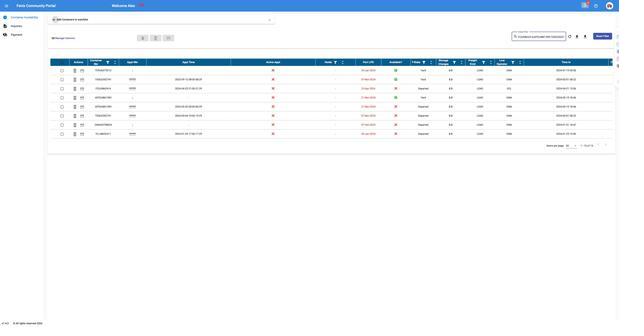 Task type: locate. For each thing, give the bounding box(es) containing it.
navigation
[[0, 12, 44, 39]]

2 column header from the left
[[88, 59, 119, 66]]

14 column header from the left
[[609, 59, 619, 66]]

2 row from the top
[[50, 66, 619, 75]]

delete image
[[141, 36, 145, 40]]

7 column header from the left
[[356, 59, 381, 66]]

4 row from the top
[[50, 84, 619, 93]]

7 row from the top
[[50, 111, 619, 120]]

row
[[50, 59, 619, 66], [50, 66, 619, 75], [50, 75, 619, 84], [50, 84, 619, 93], [50, 93, 619, 102], [50, 102, 619, 111], [50, 111, 619, 120], [50, 120, 619, 130], [50, 130, 619, 139], [50, 139, 619, 148]]

12 column header from the left
[[495, 59, 524, 66]]

grid
[[50, 59, 619, 148]]

no color image
[[4, 4, 9, 8], [52, 18, 56, 22], [514, 34, 518, 39], [575, 34, 579, 39], [166, 36, 171, 40], [106, 60, 110, 65], [113, 60, 117, 65], [429, 60, 433, 65], [452, 60, 457, 65], [459, 60, 464, 65], [482, 60, 486, 65], [518, 60, 522, 65], [73, 69, 77, 73], [80, 69, 84, 73], [80, 78, 84, 82], [80, 87, 84, 91], [80, 96, 84, 100], [73, 105, 77, 109], [73, 114, 77, 118], [80, 114, 84, 118], [73, 123, 77, 127], [80, 123, 84, 127], [604, 142, 608, 147]]

no color image
[[583, 3, 587, 7], [594, 4, 598, 8], [3, 15, 7, 20], [3, 24, 7, 28], [3, 33, 7, 37], [568, 34, 572, 39], [583, 34, 587, 39], [51, 36, 55, 40], [153, 36, 158, 40], [333, 60, 338, 65], [341, 60, 345, 65], [422, 60, 426, 65], [489, 60, 493, 65], [511, 60, 515, 65], [73, 78, 77, 82], [73, 87, 77, 91], [73, 96, 77, 100], [80, 105, 84, 109], [73, 132, 77, 136], [80, 132, 84, 136], [596, 142, 600, 147]]

cell
[[609, 66, 619, 75], [609, 75, 619, 84], [609, 84, 619, 93], [609, 93, 619, 102], [609, 102, 619, 111], [609, 111, 619, 120], [609, 120, 619, 129], [609, 130, 619, 138], [50, 139, 69, 148], [69, 139, 88, 148], [88, 139, 119, 148], [119, 139, 146, 148], [146, 139, 231, 148], [231, 139, 315, 148], [315, 139, 356, 148], [356, 139, 381, 148], [381, 139, 411, 148], [411, 139, 436, 148], [436, 139, 465, 148], [465, 139, 495, 148], [495, 139, 524, 148], [524, 139, 609, 148], [609, 139, 619, 148]]

column header
[[69, 59, 88, 66], [88, 59, 119, 66], [119, 59, 146, 66], [146, 59, 231, 66], [231, 59, 315, 66], [315, 59, 356, 66], [356, 59, 381, 66], [381, 59, 411, 66], [411, 59, 436, 66], [436, 59, 465, 66], [465, 59, 495, 66], [495, 59, 524, 66], [524, 59, 609, 66], [609, 59, 619, 66]]



Task type: describe. For each thing, give the bounding box(es) containing it.
13 column header from the left
[[524, 59, 609, 66]]

3 row from the top
[[50, 75, 619, 84]]

5 column header from the left
[[231, 59, 315, 66]]

Global Watchlist Filter field
[[518, 36, 564, 38]]

11 column header from the left
[[465, 59, 495, 66]]

1 row from the top
[[50, 59, 619, 66]]

1 column header from the left
[[69, 59, 88, 66]]

3 column header from the left
[[119, 59, 146, 66]]

9 row from the top
[[50, 130, 619, 139]]

4 column header from the left
[[146, 59, 231, 66]]

8 row from the top
[[50, 120, 619, 130]]

10 row from the top
[[50, 139, 619, 148]]

6 column header from the left
[[315, 59, 356, 66]]

9 column header from the left
[[411, 59, 436, 66]]

8 column header from the left
[[381, 59, 411, 66]]

10 column header from the left
[[436, 59, 465, 66]]

6 row from the top
[[50, 102, 619, 111]]

5 row from the top
[[50, 93, 619, 102]]



Task type: vqa. For each thing, say whether or not it's contained in the screenshot.
sixth ROW
yes



